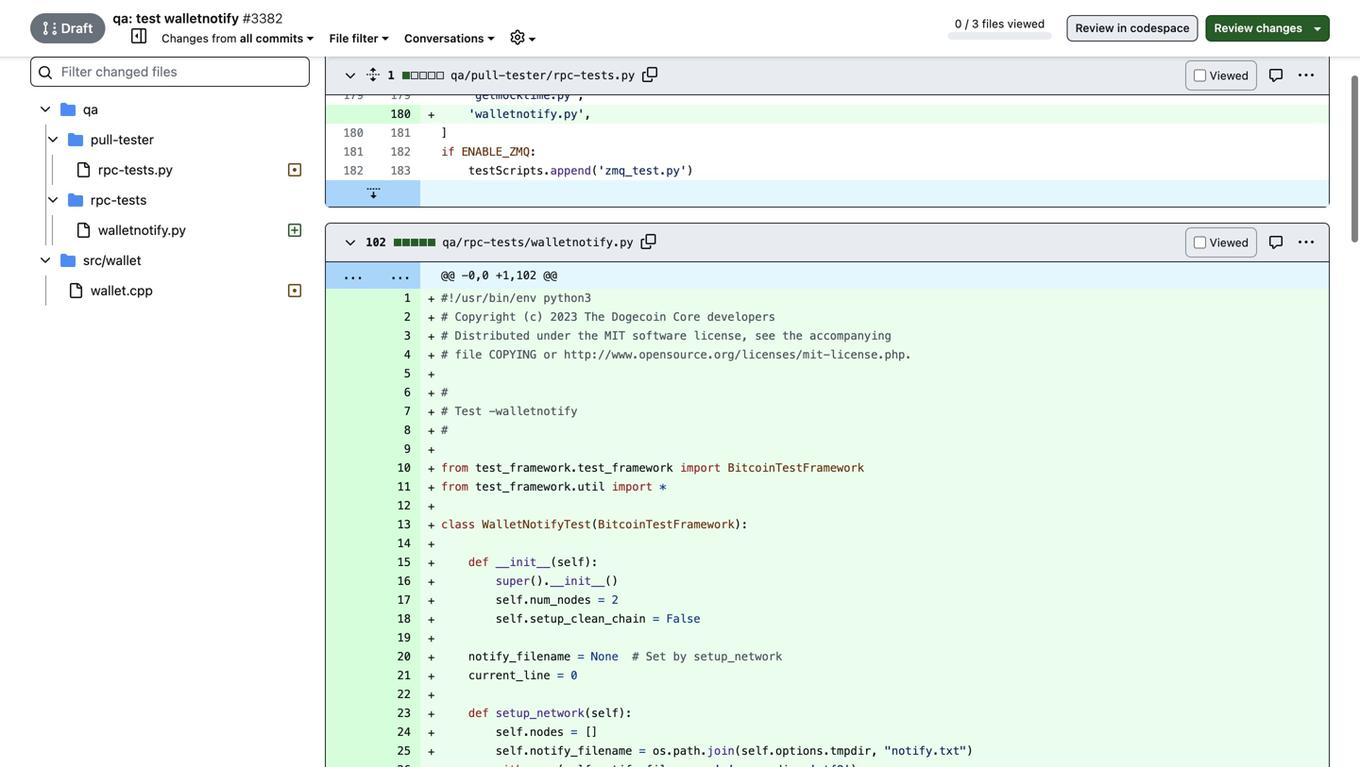 Task type: describe. For each thing, give the bounding box(es) containing it.
walletnotifytest
[[482, 519, 591, 532]]

draft
[[58, 20, 93, 36]]

false
[[666, 613, 700, 626]]

( for __init__
[[550, 556, 557, 570]]

102
[[366, 236, 393, 249]]

num_nodes
[[530, 594, 591, 607]]

filter
[[352, 32, 378, 45]]

1 horizontal spatial )
[[966, 745, 973, 758]]

sidebar expand image
[[131, 28, 147, 43]]

# down '# test -walletnotify' on the bottom left of the page
[[441, 424, 448, 437]]

from for from test_framework . test_framework import bitcointestframework
[[441, 462, 468, 475]]

qa/pull-
[[451, 69, 505, 82]]

copy image for qa/rpc-tests/walletnotify.py
[[641, 234, 656, 249]]

#!/usr/bin/env python3
[[441, 292, 591, 305]]

test_framework up util
[[578, 462, 673, 475]]

group containing pull-tester
[[30, 125, 310, 246]]

copying
[[489, 349, 537, 362]]

().
[[530, 575, 550, 588]]

tester/rpc-
[[505, 69, 580, 82]]

the
[[584, 311, 605, 324]]

rpc-tests button
[[30, 185, 310, 215]]

or
[[543, 349, 557, 362]]

# for # set by setup_network
[[632, 651, 639, 664]]

review in codespace
[[1075, 21, 1190, 34]]

qa/rpc-
[[442, 236, 490, 249]]

'getmocktime.py'
[[468, 89, 578, 102]]

): for class walletnotifytest ( bitcointestframework ):
[[734, 519, 748, 532]]

from test_framework . util import *
[[441, 481, 666, 494]]

'walletnotify.py' ,
[[468, 108, 591, 121]]

commits
[[256, 32, 303, 45]]

()
[[605, 575, 618, 588]]

dogecoin
[[612, 311, 666, 324]]

tree item for pull-tester
[[30, 155, 310, 185]]

file
[[455, 349, 482, 362]]

0 vertical spatial from
[[212, 32, 237, 45]]

# set by setup_network
[[632, 651, 782, 664]]

# distributed under the mit software license, see the accompanying
[[441, 330, 891, 343]]

show options image
[[1299, 235, 1314, 250]]

viewed for comment image
[[1210, 236, 1249, 249]]

none
[[591, 651, 618, 664]]

triangle down image
[[1310, 21, 1325, 36]]

import for *
[[612, 481, 653, 494]]

copy image for qa/pull-tester/rpc-tests.py
[[642, 67, 658, 82]]

file filter button
[[329, 30, 389, 47]]

util
[[578, 481, 605, 494]]

tests/walletnotify.py
[[490, 236, 633, 249]]

comment image
[[1268, 68, 1284, 83]]

'addnode.py'
[[468, 70, 550, 83]]

qa/rpc-tests/walletnotify.py link
[[442, 228, 633, 258]]

super
[[496, 575, 530, 588]]

nodes
[[530, 726, 564, 740]]

set
[[646, 651, 666, 664]]

, for 'getblock.py' ,
[[557, 51, 564, 64]]

file
[[329, 32, 349, 45]]

def setup_network ( self ):
[[468, 707, 632, 721]]

class
[[441, 519, 475, 532]]

qa/rpc-tests/walletnotify.py
[[442, 236, 633, 249]]

+1,102
[[496, 269, 537, 282]]

pull-tester button
[[30, 125, 310, 155]]

@@ left the 177,6
[[441, 28, 455, 42]]

testscripts
[[468, 164, 543, 178]]

from test_framework . test_framework import bitcointestframework
[[441, 462, 864, 475]]

qa button
[[30, 94, 310, 125]]

codespace
[[1130, 21, 1190, 34]]

"notify.txt"
[[885, 745, 966, 758]]

177,6
[[468, 28, 502, 42]]

tmpdir
[[830, 745, 871, 758]]

( right path
[[734, 745, 741, 758]]

): for def __init__ ( self ):
[[584, 556, 598, 570]]

def for def setup_network ( self ):
[[468, 707, 489, 721]]

self . setup_clean_chain = false
[[496, 613, 700, 626]]

conversations
[[404, 32, 484, 45]]

@@ right the +177,7
[[557, 28, 571, 42]]

Filter changed files text field
[[30, 57, 310, 87]]

'getblock.py'
[[468, 51, 557, 64]]

, for 'addnode.py' ,
[[550, 70, 557, 83]]

test
[[136, 10, 161, 26]]

= down 'notify_filename = none'
[[557, 670, 564, 683]]

current_line = 0
[[468, 670, 578, 683]]

( for setup_network
[[584, 707, 591, 721]]

test_framework for test_framework
[[475, 462, 571, 475]]

expand up image
[[366, 26, 381, 42]]

def __init__ ( self ):
[[468, 556, 598, 570]]

comment image
[[1268, 235, 1284, 250]]

@@ up python3
[[543, 269, 557, 282]]

pull-
[[91, 132, 118, 147]]

[]
[[584, 726, 598, 740]]

tester
[[118, 132, 154, 147]]

+177,7
[[509, 28, 550, 42]]

0,0
[[468, 269, 489, 282]]

2 the from the left
[[782, 330, 803, 343]]

if
[[441, 145, 455, 159]]

, for 'walletnotify.py' ,
[[584, 108, 591, 121]]

= left none
[[578, 651, 584, 664]]

1 vertical spatial __init__
[[550, 575, 605, 588]]

see
[[755, 330, 775, 343]]

tree item for rpc-tests
[[30, 215, 310, 246]]

:
[[530, 145, 537, 159]]

1 vertical spatial 0
[[571, 670, 578, 683]]

git pull request draft image
[[43, 21, 58, 36]]

@@ left 0,0
[[441, 269, 455, 282]]

- for 177,6
[[462, 28, 468, 42]]

review in codespace link
[[1067, 15, 1198, 42]]

'zmq_test.py'
[[598, 164, 687, 178]]

- for 0,0
[[462, 269, 468, 282]]

tree item for src/wallet
[[30, 276, 310, 306]]

by
[[673, 651, 687, 664]]

# copyright (c) 2023 the dogecoin core developers
[[441, 311, 775, 324]]

license.php.
[[830, 349, 912, 362]]

review for review in codespace
[[1075, 21, 1114, 34]]

3
[[972, 17, 979, 30]]

os
[[653, 745, 666, 758]]



Task type: vqa. For each thing, say whether or not it's contained in the screenshot.


Task type: locate. For each thing, give the bounding box(es) containing it.
toggle diff contents image for comment icon
[[343, 69, 358, 84]]

accompanying
[[810, 330, 891, 343]]

walletnotify
[[164, 10, 239, 26], [496, 405, 578, 418]]

'walletnotify.py'
[[468, 108, 584, 121]]

1 horizontal spatial review
[[1214, 21, 1253, 34]]

all
[[240, 32, 253, 45]]

review for review changes
[[1214, 21, 1253, 34]]

1 vertical spatial viewed
[[1210, 236, 1249, 249]]

self . num_nodes = 2
[[496, 594, 618, 607]]

conversations button
[[404, 30, 495, 47]]

in
[[1117, 21, 1127, 34]]

viewed left comment image
[[1210, 236, 1249, 249]]

):
[[734, 519, 748, 532], [584, 556, 598, 570], [618, 707, 632, 721]]

0 horizontal spatial the
[[578, 330, 598, 343]]

- right test
[[489, 405, 496, 418]]

0 horizontal spatial walletnotify
[[164, 10, 239, 26]]

( up 'super (). __init__ ()'
[[550, 556, 557, 570]]

changes from all commits
[[162, 32, 303, 45]]

1 vertical spatial bitcointestframework
[[598, 519, 734, 532]]

expand all image
[[366, 67, 381, 82]]

diff settings image
[[510, 30, 525, 45]]

testscripts . append ( 'zmq_test.py' )
[[468, 164, 694, 178]]

__init__ up the super
[[496, 556, 550, 570]]

1 vertical spatial walletnotify
[[496, 405, 578, 418]]

test_framework for util
[[475, 481, 571, 494]]

1
[[388, 69, 401, 82]]

setup_network up nodes
[[496, 707, 584, 721]]

under
[[537, 330, 571, 343]]

copy image right tests.py
[[642, 67, 658, 82]]

0 horizontal spatial import
[[612, 481, 653, 494]]

# left file at the top of the page
[[441, 349, 448, 362]]

qa: test walletnotify #3382
[[113, 10, 283, 26]]

review left in at top
[[1075, 21, 1114, 34]]

# for # distributed under the mit software license, see the accompanying
[[441, 330, 448, 343]]

pull-tester tree item
[[30, 125, 310, 185]]

]
[[441, 127, 448, 140]]

2 tree item from the top
[[30, 155, 310, 185]]

the right 'see'
[[782, 330, 803, 343]]

self . notify_filename = os . path . join ( self . options . tmpdir , "notify.txt" )
[[496, 745, 973, 758]]

qa/pull-tester/rpc-tests.py
[[451, 69, 635, 82]]

*
[[659, 481, 666, 494]]

toggle diff contents image left 102
[[343, 236, 358, 251]]

0 vertical spatial def
[[468, 556, 489, 570]]

viewed for comment icon
[[1210, 69, 1249, 82]]

1 vertical spatial )
[[966, 745, 973, 758]]

changes
[[1256, 21, 1302, 34]]

license,
[[694, 330, 748, 343]]

# left test
[[441, 405, 448, 418]]

1 def from the top
[[468, 556, 489, 570]]

0 vertical spatial viewed
[[1210, 69, 1249, 82]]

1 horizontal spatial 0
[[955, 17, 962, 30]]

# left set
[[632, 651, 639, 664]]

0 horizontal spatial )
[[687, 164, 694, 178]]

1 horizontal spatial the
[[782, 330, 803, 343]]

2 viewed from the top
[[1210, 236, 1249, 249]]

self
[[557, 556, 584, 570], [496, 594, 523, 607], [496, 613, 523, 626], [591, 707, 618, 721], [496, 726, 523, 740], [496, 745, 523, 758], [741, 745, 769, 758]]

setup_clean_chain
[[530, 613, 646, 626]]

show options image
[[1299, 68, 1314, 83]]

1 vertical spatial ):
[[584, 556, 598, 570]]

files
[[982, 17, 1004, 30]]

# up '# test -walletnotify' on the bottom left of the page
[[441, 386, 448, 400]]

expand down image
[[366, 185, 381, 200]]

( down util
[[591, 519, 598, 532]]

test_framework up from test_framework . util import *
[[475, 462, 571, 475]]

src/wallet tree item
[[30, 246, 310, 306]]

copy image down 'zmq_test.py'
[[641, 234, 656, 249]]

review changes
[[1214, 21, 1302, 34]]

src/wallet button
[[30, 246, 310, 276]]

=
[[598, 594, 605, 607], [653, 613, 659, 626], [578, 651, 584, 664], [557, 670, 564, 683], [571, 726, 578, 740], [639, 745, 646, 758]]

tests
[[117, 192, 147, 208]]

1 horizontal spatial import
[[680, 462, 721, 475]]

from
[[212, 32, 237, 45], [441, 462, 468, 475], [441, 481, 468, 494]]

src/wallet
[[83, 253, 141, 268]]

0 horizontal spatial review
[[1075, 21, 1114, 34]]

0 vertical spatial walletnotify
[[164, 10, 239, 26]]

2 vertical spatial ):
[[618, 707, 632, 721]]

0 horizontal spatial setup_network
[[496, 707, 584, 721]]

http://www.opensource.org/licenses/mit-
[[564, 349, 830, 362]]

'addnode.py' ,
[[468, 70, 557, 83]]

0 vertical spatial __init__
[[496, 556, 550, 570]]

notify_filename
[[468, 651, 571, 664], [530, 745, 632, 758]]

notify_filename = none
[[468, 651, 618, 664]]

core
[[673, 311, 700, 324]]

1 vertical spatial copy image
[[641, 234, 656, 249]]

def
[[468, 556, 489, 570], [468, 707, 489, 721]]

1 viewed from the top
[[1210, 69, 1249, 82]]

1 toggle diff contents image from the top
[[343, 69, 358, 84]]

1 vertical spatial def
[[468, 707, 489, 721]]

#!/usr/bin/env
[[441, 292, 537, 305]]

notify_filename down []
[[530, 745, 632, 758]]

def down class
[[468, 556, 489, 570]]

'getmocktime.py' ,
[[468, 89, 584, 102]]

= for notify_filename
[[639, 745, 646, 758]]

3 tree item from the top
[[30, 215, 310, 246]]

2 toggle diff contents image from the top
[[343, 236, 358, 251]]

copy image
[[642, 67, 658, 82], [641, 234, 656, 249]]

toggle diff contents image for comment image
[[343, 236, 358, 251]]

viewed
[[1007, 17, 1045, 30]]

2
[[612, 594, 618, 607]]

0 vertical spatial ):
[[734, 519, 748, 532]]

- up qa/pull-
[[462, 28, 468, 42]]

2 horizontal spatial ):
[[734, 519, 748, 532]]

0 horizontal spatial 0
[[571, 670, 578, 683]]

1 tree item from the top
[[30, 94, 310, 246]]

copyright
[[455, 311, 516, 324]]

= for setup_clean_chain
[[653, 613, 659, 626]]

1 vertical spatial toggle diff contents image
[[343, 236, 358, 251]]

toggle diff contents image
[[343, 69, 358, 84], [343, 236, 358, 251]]

1 horizontal spatial walletnotify
[[496, 405, 578, 418]]

1 vertical spatial notify_filename
[[530, 745, 632, 758]]

0 horizontal spatial ):
[[584, 556, 598, 570]]

mit
[[605, 330, 625, 343]]

0 vertical spatial copy image
[[642, 67, 658, 82]]

file filter
[[329, 32, 378, 45]]

0 vertical spatial toggle diff contents image
[[343, 69, 358, 84]]

rpc-
[[91, 192, 117, 208]]

2 vertical spatial from
[[441, 481, 468, 494]]

= for num_nodes
[[598, 594, 605, 607]]

walletnotify down 'or'
[[496, 405, 578, 418]]

def down current_line
[[468, 707, 489, 721]]

1 horizontal spatial ):
[[618, 707, 632, 721]]

import for bitcointestframework
[[680, 462, 721, 475]]

1 vertical spatial from
[[441, 462, 468, 475]]

notify_filename up current_line = 0
[[468, 651, 571, 664]]

pull-tester
[[91, 132, 154, 147]]

class walletnotifytest ( bitcointestframework ):
[[441, 519, 748, 532]]

python3
[[543, 292, 591, 305]]

# test -walletnotify
[[441, 405, 578, 418]]

test
[[455, 405, 482, 418]]

0 down 'notify_filename = none'
[[571, 670, 578, 683]]

# left copyright
[[441, 311, 448, 324]]

2 vertical spatial -
[[489, 405, 496, 418]]

distributed
[[455, 330, 530, 343]]

test_framework up "walletnotifytest"
[[475, 481, 571, 494]]

0 vertical spatial import
[[680, 462, 721, 475]]

,
[[557, 51, 564, 64], [550, 70, 557, 83], [578, 89, 584, 102], [584, 108, 591, 121], [871, 745, 878, 758]]

setup_network right by
[[694, 651, 782, 664]]

@@
[[441, 28, 455, 42], [557, 28, 571, 42], [441, 269, 455, 282], [543, 269, 557, 282]]

1 the from the left
[[578, 330, 598, 343]]

the down the
[[578, 330, 598, 343]]

rpc-tests tree item
[[30, 185, 310, 246]]

qa
[[83, 102, 98, 117]]

join
[[707, 745, 734, 758]]

2 review from the left
[[1214, 21, 1253, 34]]

from for from test_framework . util import *
[[441, 481, 468, 494]]

1 vertical spatial import
[[612, 481, 653, 494]]

0
[[955, 17, 962, 30], [571, 670, 578, 683]]

0 left / at the right of the page
[[955, 17, 962, 30]]

__init__ up num_nodes
[[550, 575, 605, 588]]

rpc-tests
[[91, 192, 147, 208]]

2 def from the top
[[468, 707, 489, 721]]

__init__
[[496, 556, 550, 570], [550, 575, 605, 588]]

1 vertical spatial -
[[462, 269, 468, 282]]

( for walletnotifytest
[[591, 519, 598, 532]]

= left []
[[571, 726, 578, 740]]

tree item
[[30, 94, 310, 246], [30, 155, 310, 185], [30, 215, 310, 246], [30, 276, 310, 306]]

= left false
[[653, 613, 659, 626]]

None checkbox
[[1194, 69, 1206, 82], [1194, 237, 1206, 249], [1194, 69, 1206, 82], [1194, 237, 1206, 249]]

tests.py
[[580, 69, 635, 82]]

group
[[30, 125, 310, 246]]

.
[[543, 164, 550, 178], [571, 462, 578, 475], [571, 481, 578, 494], [523, 594, 530, 607], [523, 613, 530, 626], [523, 726, 530, 740], [523, 745, 530, 758], [666, 745, 673, 758], [700, 745, 707, 758], [769, 745, 775, 758], [823, 745, 830, 758]]

)
[[687, 164, 694, 178], [966, 745, 973, 758]]

4 tree item from the top
[[30, 276, 310, 306]]

# for # file copying or http://www.opensource.org/licenses/mit-license.php.
[[441, 349, 448, 362]]

# left distributed
[[441, 330, 448, 343]]

def for def __init__ ( self ):
[[468, 556, 489, 570]]

1 vertical spatial setup_network
[[496, 707, 584, 721]]

file tree tree
[[30, 94, 310, 306]]

review left 'changes' on the top of the page
[[1214, 21, 1253, 34]]

= for nodes
[[571, 726, 578, 740]]

( up tests/walletnotify.py
[[591, 164, 598, 178]]

- up #!/usr/bin/env
[[462, 269, 468, 282]]

(c)
[[523, 311, 543, 324]]

toggle diff contents image left expand all icon
[[343, 69, 358, 84]]

0 vertical spatial notify_filename
[[468, 651, 571, 664]]

1 horizontal spatial setup_network
[[694, 651, 782, 664]]

0 vertical spatial )
[[687, 164, 694, 178]]

tree item containing qa
[[30, 94, 310, 246]]

, for 'getmocktime.py' ,
[[578, 89, 584, 102]]

walletnotify up changes on the top left of the page
[[164, 10, 239, 26]]

0 vertical spatial -
[[462, 28, 468, 42]]

0 vertical spatial setup_network
[[694, 651, 782, 664]]

# for # test -walletnotify
[[441, 405, 448, 418]]

0 vertical spatial 0
[[955, 17, 962, 30]]

1 review from the left
[[1075, 21, 1114, 34]]

0  /  3 files viewed
[[955, 17, 1045, 30]]

= left os
[[639, 745, 646, 758]]

= left 2 in the bottom left of the page
[[598, 594, 605, 607]]

# file copying or http://www.opensource.org/licenses/mit-license.php.
[[441, 349, 912, 362]]

(
[[591, 164, 598, 178], [591, 519, 598, 532], [550, 556, 557, 570], [584, 707, 591, 721], [734, 745, 741, 758]]

# for # copyright (c) 2023 the dogecoin core developers
[[441, 311, 448, 324]]

enable_zmq
[[462, 145, 530, 159]]

#3382
[[243, 10, 283, 26]]

): for def setup_network ( self ):
[[618, 707, 632, 721]]

viewed left comment icon
[[1210, 69, 1249, 82]]

0 vertical spatial bitcointestframework
[[728, 462, 864, 475]]

( up []
[[584, 707, 591, 721]]



